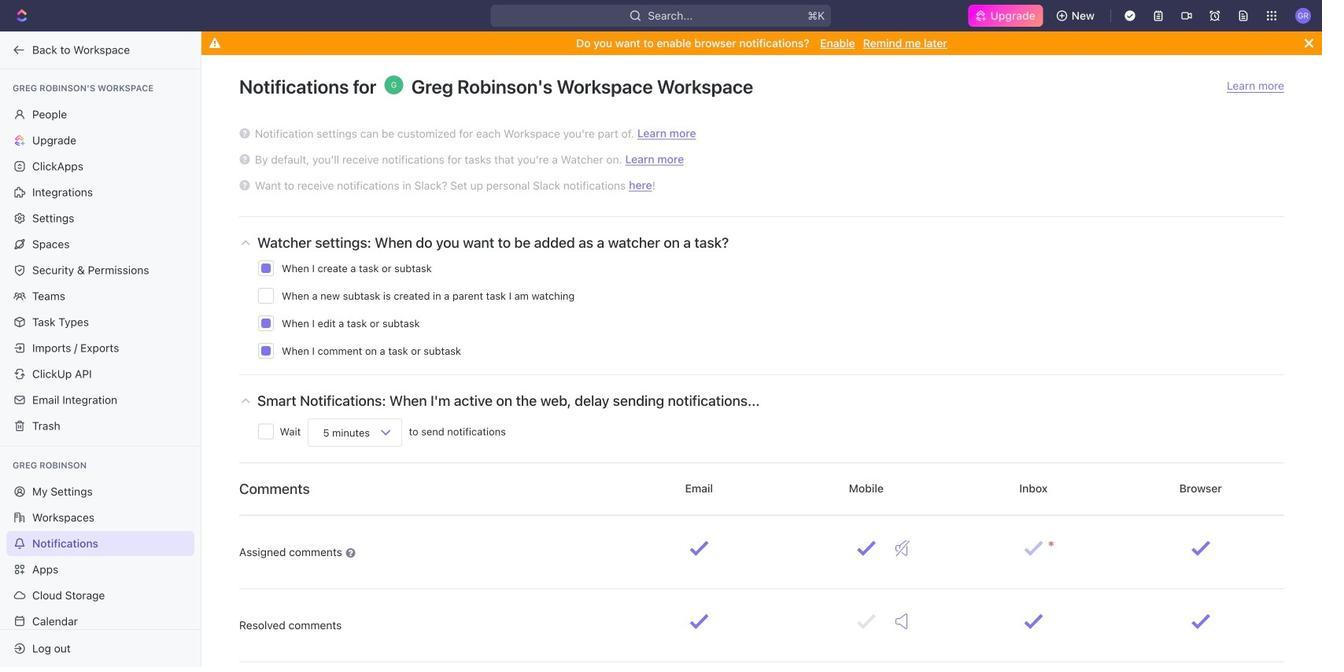 Task type: describe. For each thing, give the bounding box(es) containing it.
on image
[[896, 614, 908, 630]]

off image
[[896, 541, 910, 557]]



Task type: vqa. For each thing, say whether or not it's contained in the screenshot.
'on' icon
yes



